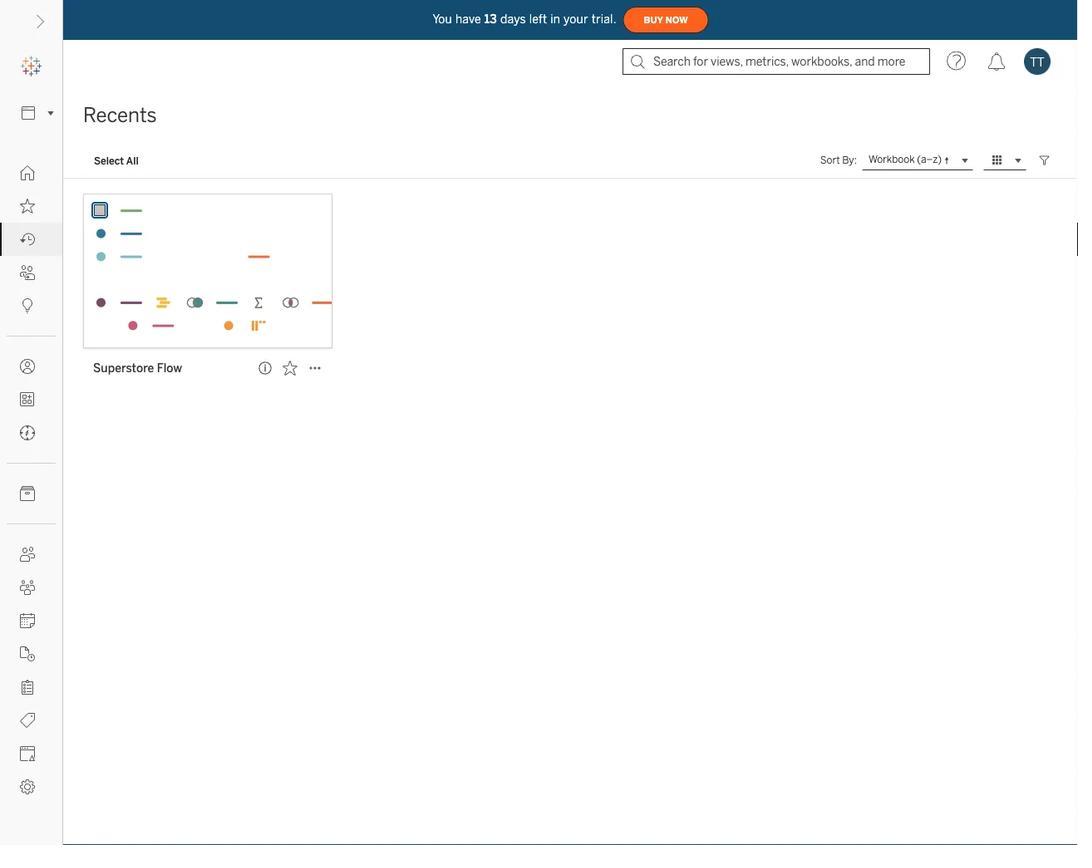Task type: locate. For each thing, give the bounding box(es) containing it.
have
[[456, 12, 481, 26]]

you have 13 days left in your trial.
[[433, 12, 617, 26]]

superstore flow
[[93, 361, 182, 375]]

trial.
[[592, 12, 617, 26]]

buy now
[[644, 15, 688, 25]]

all
[[126, 155, 139, 167]]

in
[[551, 12, 561, 26]]

buy now button
[[624, 7, 709, 33]]

workbook
[[869, 154, 915, 166]]

select all button
[[83, 151, 149, 171]]

left
[[530, 12, 548, 26]]

buy
[[644, 15, 664, 25]]

Search for views, metrics, workbooks, and more text field
[[623, 48, 931, 75]]

workbook (a–z) button
[[863, 151, 974, 171]]



Task type: describe. For each thing, give the bounding box(es) containing it.
you
[[433, 12, 452, 26]]

recents
[[83, 104, 157, 127]]

main navigation. press the up and down arrow keys to access links. element
[[0, 156, 62, 804]]

sort
[[821, 154, 841, 166]]

13
[[485, 12, 497, 26]]

workbook (a–z)
[[869, 154, 942, 166]]

(a–z)
[[918, 154, 942, 166]]

grid view image
[[991, 153, 1006, 168]]

navigation panel element
[[0, 50, 62, 804]]

sort by:
[[821, 154, 858, 166]]

superstore
[[93, 361, 154, 375]]

days
[[501, 12, 526, 26]]

by:
[[843, 154, 858, 166]]

select
[[94, 155, 124, 167]]

your
[[564, 12, 589, 26]]

flow
[[157, 361, 182, 375]]

select all
[[94, 155, 139, 167]]

now
[[666, 15, 688, 25]]



Task type: vqa. For each thing, say whether or not it's contained in the screenshot.
left
yes



